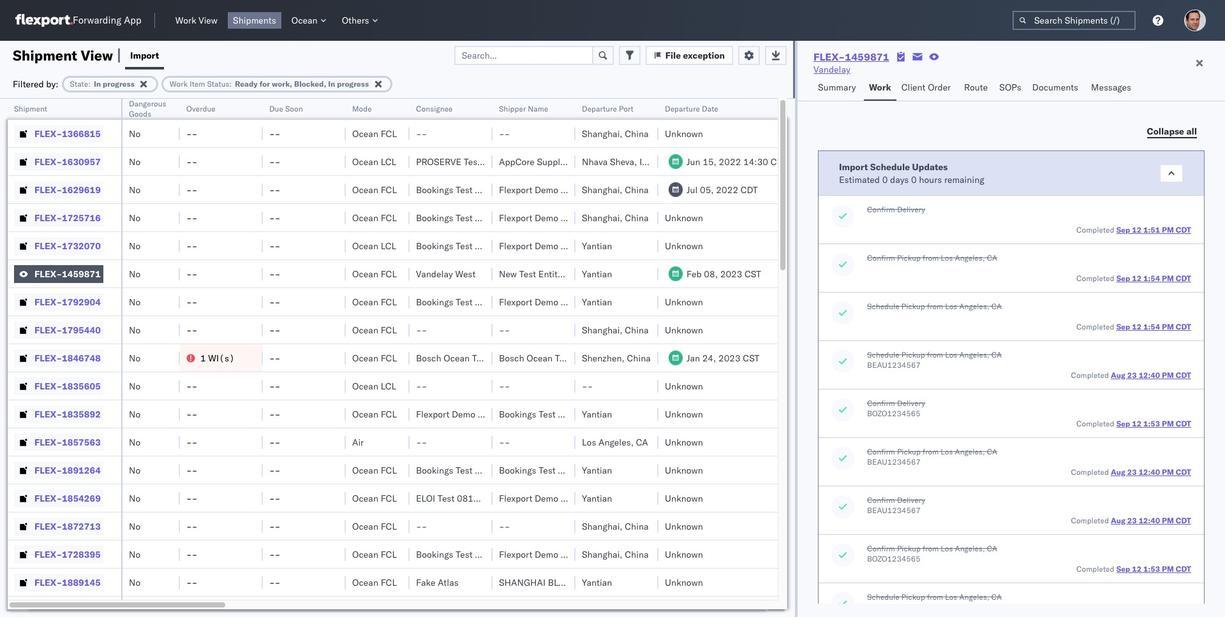 Task type: describe. For each thing, give the bounding box(es) containing it.
cdt inside confirm pickup from los angeles, ca beau1234567 completed aug 23 12:40 pm cdt
[[1176, 468, 1192, 477]]

messages button
[[1087, 76, 1139, 101]]

aug 23 12:40 pm cdt button for confirm pickup from los angeles, ca beau1234567 completed aug 23 12:40 pm cdt
[[1111, 468, 1192, 477]]

no for flex-1728395
[[129, 549, 141, 561]]

sops
[[1000, 82, 1022, 93]]

1629619
[[62, 184, 101, 196]]

0 vertical spatial flex-1459871
[[814, 50, 890, 63]]

los angeles, ca
[[582, 437, 648, 448]]

completed inside schedule pickup from los angeles, ca beau1234567 completed aug 23 12:40 pm cdt
[[1071, 371, 1109, 380]]

no for flex-1889145
[[129, 577, 141, 589]]

proserve
[[416, 156, 462, 168]]

work item status : ready for work, blocked, in progress
[[170, 79, 369, 88]]

2023 for 24,
[[719, 353, 741, 364]]

2 progress from the left
[[337, 79, 369, 88]]

2 0 from the left
[[912, 174, 917, 185]]

unknown for 1795440
[[665, 325, 703, 336]]

shanghai, china for flex-1725716
[[582, 212, 649, 224]]

lcl for -
[[381, 381, 397, 392]]

flex-1795440
[[34, 325, 101, 336]]

flex-1835892
[[34, 409, 101, 420]]

pickup for schedule pickup from los angeles, ca bozo1234565
[[902, 593, 925, 603]]

no for flex-1630957
[[129, 156, 141, 168]]

fcl for flex-1846748
[[381, 353, 397, 364]]

updates
[[913, 161, 948, 173]]

confirm for confirm pickup from los angeles, ca bozo1234565 completed sep 12 1:53 pm cdt
[[868, 544, 895, 554]]

confirm delivery bozo1234565 completed sep 12 1:53 pm cdt
[[868, 399, 1192, 429]]

consignee button
[[410, 101, 480, 114]]

1 pm from the top
[[1162, 225, 1174, 235]]

ocean for 1891264
[[352, 465, 379, 477]]

3 resize handle column header from the left
[[248, 99, 263, 618]]

angeles, for schedule pickup from los angeles, ca beau1234567 completed aug 23 12:40 pm cdt
[[960, 350, 990, 360]]

flex- for 'flex-1459871' button on the top
[[34, 268, 62, 280]]

confirm for confirm delivery
[[868, 205, 895, 214]]

4 resize handle column header from the left
[[331, 99, 346, 618]]

flex- for flex-1629619 button
[[34, 184, 62, 196]]

schedule pickup from los angeles, ca bozo1234565
[[868, 593, 1002, 613]]

sops button
[[995, 76, 1028, 101]]

bozo1234565 for schedule
[[868, 603, 921, 613]]

flex- up summary
[[814, 50, 845, 63]]

lcl for bookings
[[381, 240, 397, 252]]

work for item
[[170, 79, 188, 88]]

mode
[[352, 104, 372, 114]]

name
[[528, 104, 548, 114]]

3 pm from the top
[[1162, 322, 1174, 332]]

confirm for confirm delivery beau1234567 completed aug 23 12:40 pm cdt
[[868, 496, 895, 506]]

work button
[[864, 76, 897, 101]]

confirm for confirm delivery bozo1234565 completed sep 12 1:53 pm cdt
[[868, 399, 895, 409]]

1 bosch from the left
[[416, 353, 441, 364]]

flex-1835892 button
[[14, 406, 103, 424]]

ocean lcl for proserve test account
[[352, 156, 397, 168]]

bozo1234565 inside confirm delivery bozo1234565 completed sep 12 1:53 pm cdt
[[868, 409, 921, 419]]

due
[[269, 104, 283, 114]]

flexport for 1728395
[[499, 549, 533, 561]]

flex- for flex-1835892 "button"
[[34, 409, 62, 420]]

demo for 1854269
[[535, 493, 559, 505]]

appcore supply ltd
[[499, 156, 580, 168]]

completed inside confirm delivery beau1234567 completed aug 23 12:40 pm cdt
[[1071, 516, 1109, 526]]

documents
[[1033, 82, 1079, 93]]

demo for 1725716
[[535, 212, 559, 224]]

angeles, for schedule pickup from los angeles, ca bozo1234565
[[960, 593, 990, 603]]

collapse all
[[1147, 125, 1198, 137]]

collapse
[[1147, 125, 1185, 137]]

resize handle column header for consignee
[[477, 99, 493, 618]]

forwarding app link
[[15, 14, 141, 27]]

demo for 1728395
[[535, 549, 559, 561]]

state : in progress
[[70, 79, 135, 88]]

ocean button
[[286, 12, 332, 29]]

new test entity 2
[[499, 268, 570, 280]]

appcore
[[499, 156, 535, 168]]

ocean fcl for flex-1725716
[[352, 212, 397, 224]]

05,
[[700, 184, 714, 196]]

departure date
[[665, 104, 719, 114]]

schedule pickup from los angeles, ca
[[868, 302, 1002, 312]]

sep for confirm pickup from los angeles, ca
[[1117, 274, 1131, 283]]

work view link
[[170, 12, 223, 29]]

china for flex-1629619
[[625, 184, 649, 196]]

1 0 from the left
[[883, 174, 888, 185]]

bookings test consignee for flex-1891264
[[416, 465, 518, 477]]

jun
[[687, 156, 701, 168]]

1459871 inside button
[[62, 268, 101, 280]]

consignee for flex-1792904
[[475, 297, 518, 308]]

1872713
[[62, 521, 101, 533]]

ocean fcl for flex-1846748
[[352, 353, 397, 364]]

23 for schedule pickup from los angeles, ca beau1234567 completed aug 23 12:40 pm cdt
[[1128, 371, 1137, 380]]

1:53 inside confirm delivery bozo1234565 completed sep 12 1:53 pm cdt
[[1144, 419, 1161, 429]]

flex- for flex-1854269 button
[[34, 493, 62, 505]]

account
[[483, 156, 517, 168]]

jul
[[687, 184, 698, 196]]

soon
[[285, 104, 303, 114]]

ocean for 1795440
[[352, 325, 379, 336]]

confirm pickup from los angeles, ca bozo1234565 completed sep 12 1:53 pm cdt
[[868, 544, 1192, 574]]

yantian for flex-1732070
[[582, 240, 612, 252]]

081801
[[457, 493, 490, 505]]

ocean fcl for flex-1728395
[[352, 549, 397, 561]]

schedule pickup from los angeles, ca beau1234567 completed aug 23 12:40 pm cdt
[[868, 350, 1192, 380]]

import button
[[125, 41, 164, 70]]

schedule pickup from los angeles, ca button for beau1234567
[[868, 350, 1002, 361]]

23 for confirm pickup from los angeles, ca beau1234567 completed aug 23 12:40 pm cdt
[[1128, 468, 1137, 477]]

shipper name button
[[493, 101, 563, 114]]

1:53 inside confirm pickup from los angeles, ca bozo1234565 completed sep 12 1:53 pm cdt
[[1144, 565, 1161, 574]]

work inside 'button'
[[869, 82, 892, 93]]

hours
[[919, 174, 942, 185]]

demo for 1732070
[[535, 240, 559, 252]]

client
[[902, 82, 926, 93]]

atlas
[[438, 577, 459, 589]]

ready
[[235, 79, 258, 88]]

from for confirm pickup from los angeles, ca beau1234567 completed aug 23 12:40 pm cdt
[[923, 447, 939, 457]]

bookings for flex-1629619
[[416, 184, 454, 196]]

for
[[260, 79, 270, 88]]

1 wi(s)
[[200, 353, 235, 364]]

flexport. image
[[15, 14, 73, 27]]

sep 12 1:53 pm cdt button for cdt
[[1117, 419, 1192, 429]]

flex-1728395 button
[[14, 546, 103, 564]]

1 progress from the left
[[103, 79, 135, 88]]

12 for confirm delivery
[[1133, 225, 1142, 235]]

remaining
[[945, 174, 985, 185]]

flex- for flex-1630957 button
[[34, 156, 62, 168]]

flex-1846748
[[34, 353, 101, 364]]

1:51
[[1144, 225, 1161, 235]]

client order
[[902, 82, 951, 93]]

schedule for schedule pickup from los angeles, ca beau1234567 completed aug 23 12:40 pm cdt
[[868, 350, 900, 360]]

messages
[[1092, 82, 1132, 93]]

los for confirm pickup from los angeles, ca bozo1234565 completed sep 12 1:53 pm cdt
[[941, 544, 953, 554]]

bookings for flex-1891264
[[416, 465, 454, 477]]

bookings test consignee for flex-1732070
[[416, 240, 518, 252]]

ocean fcl for flex-1795440
[[352, 325, 397, 336]]

beau1234567 for schedule
[[868, 361, 921, 370]]

sep inside confirm delivery bozo1234565 completed sep 12 1:53 pm cdt
[[1117, 419, 1131, 429]]

no for flex-1846748
[[129, 353, 141, 364]]

lcl for proserve
[[381, 156, 397, 168]]

schedule for schedule pickup from los angeles, ca bozo1234565
[[868, 593, 900, 603]]

exception
[[683, 49, 725, 61]]

others button
[[337, 12, 383, 29]]

shanghai, for flex-1795440
[[582, 325, 623, 336]]

import schedule updates estimated 0 days 0 hours remaining
[[839, 161, 985, 185]]

pm inside confirm pickup from los angeles, ca beau1234567 completed aug 23 12:40 pm cdt
[[1162, 468, 1174, 477]]

1795440
[[62, 325, 101, 336]]

collapse all button
[[1140, 122, 1205, 141]]

departure port
[[582, 104, 634, 114]]

2 pm from the top
[[1162, 274, 1174, 283]]

2 bosch from the left
[[499, 353, 524, 364]]

los for schedule pickup from los angeles, ca bozo1234565
[[945, 593, 958, 603]]

1728395
[[62, 549, 101, 561]]

ltd
[[617, 577, 632, 589]]

jan 24, 2023 cst
[[687, 353, 760, 364]]

yantian for flex-1459871
[[582, 268, 612, 280]]

flex-1846748 button
[[14, 349, 103, 367]]

schedule pickup from los angeles, ca button for bozo1234565
[[868, 593, 1002, 603]]

shipments link
[[228, 12, 281, 29]]

shipments
[[233, 15, 276, 26]]

2 in from the left
[[328, 79, 335, 88]]

ocean for 1872713
[[352, 521, 379, 533]]

co. for 1732070
[[595, 240, 607, 252]]

shenzhen, china
[[582, 353, 651, 364]]

ocean fcl for flex-1854269
[[352, 493, 397, 505]]

resize handle column header for departure port
[[643, 99, 659, 618]]

beau1234567 inside confirm delivery beau1234567 completed aug 23 12:40 pm cdt
[[868, 506, 921, 516]]

confirm delivery
[[868, 205, 926, 214]]

departure date button
[[659, 101, 793, 114]]

2 bosch ocean test from the left
[[499, 353, 572, 364]]

flex-1835605
[[34, 381, 101, 392]]

23 inside confirm delivery beau1234567 completed aug 23 12:40 pm cdt
[[1128, 516, 1137, 526]]

flex-1459871 link
[[814, 50, 890, 63]]

shipment for shipment view
[[13, 46, 77, 64]]

12:40 inside confirm delivery beau1234567 completed aug 23 12:40 pm cdt
[[1139, 516, 1161, 526]]

cdt inside schedule pickup from los angeles, ca beau1234567 completed aug 23 12:40 pm cdt
[[1176, 371, 1192, 380]]

ocean for 1630957
[[352, 156, 379, 168]]

sep inside confirm pickup from los angeles, ca bozo1234565 completed sep 12 1:53 pm cdt
[[1117, 565, 1131, 574]]

completed inside confirm pickup from los angeles, ca bozo1234565 completed sep 12 1:53 pm cdt
[[1077, 565, 1115, 574]]

flex- for flex-1872713 button
[[34, 521, 62, 533]]

sep 12 1:54 pm cdt button for schedule pickup from los angeles, ca
[[1117, 322, 1192, 332]]

flex-1857563
[[34, 437, 101, 448]]

work,
[[272, 79, 292, 88]]

yantian for flex-1792904
[[582, 297, 612, 308]]

fcl for flex-1835892
[[381, 409, 397, 420]]

shanghai, for flex-1366815
[[582, 128, 623, 139]]

bookings test consignee for flex-1725716
[[416, 212, 518, 224]]

feb 08, 2023 cst
[[687, 268, 762, 280]]

Search Shipments (/) text field
[[1013, 11, 1136, 30]]

ocean for 1835892
[[352, 409, 379, 420]]

flex-1725716
[[34, 212, 101, 224]]

shanghai, china for flex-1366815
[[582, 128, 649, 139]]

wi(s)
[[208, 353, 235, 364]]

08,
[[704, 268, 718, 280]]

filtered by:
[[13, 78, 58, 90]]

fcl for flex-1854269
[[381, 493, 397, 505]]

jun 15, 2022 14:30 cdt
[[687, 156, 788, 168]]

los for schedule pickup from los angeles, ca beau1234567 completed aug 23 12:40 pm cdt
[[945, 350, 958, 360]]

flex- for flex-1795440 button
[[34, 325, 62, 336]]

supply
[[537, 156, 565, 168]]

blocked,
[[294, 79, 326, 88]]

unknown for 1835892
[[665, 409, 703, 420]]



Task type: locate. For each thing, give the bounding box(es) containing it.
1 departure from the left
[[582, 104, 617, 114]]

5 sep from the top
[[1117, 565, 1131, 574]]

7 ocean fcl from the top
[[352, 353, 397, 364]]

bookings test consignee for flex-1792904
[[416, 297, 518, 308]]

flex- for flex-1732070 button
[[34, 240, 62, 252]]

from inside button
[[927, 302, 943, 312]]

flex-1732070
[[34, 240, 101, 252]]

angeles, inside schedule pickup from los angeles, ca bozo1234565
[[960, 593, 990, 603]]

0 vertical spatial 23
[[1128, 371, 1137, 380]]

flex- inside flex-1872713 button
[[34, 521, 62, 533]]

no for flex-1366815
[[129, 128, 141, 139]]

13 no from the top
[[129, 465, 141, 477]]

completed inside confirm pickup from los angeles, ca beau1234567 completed aug 23 12:40 pm cdt
[[1071, 468, 1109, 477]]

co. for 1725716
[[595, 212, 607, 224]]

angeles, inside confirm pickup from los angeles, ca bozo1234565 completed sep 12 1:53 pm cdt
[[955, 544, 985, 554]]

work for view
[[175, 15, 196, 26]]

flex-1459871 down flex-1732070
[[34, 268, 101, 280]]

fake
[[416, 577, 436, 589]]

5 ocean fcl from the top
[[352, 297, 397, 308]]

angeles, inside button
[[955, 253, 985, 263]]

yantian for flex-1889145
[[582, 577, 612, 589]]

2 sep from the top
[[1117, 274, 1131, 283]]

ca inside button
[[992, 302, 1002, 312]]

3 confirm from the top
[[868, 399, 895, 409]]

12:40 for confirm pickup from los angeles, ca beau1234567 completed aug 23 12:40 pm cdt
[[1139, 468, 1161, 477]]

pm inside confirm delivery bozo1234565 completed sep 12 1:53 pm cdt
[[1162, 419, 1174, 429]]

no
[[129, 128, 141, 139], [129, 156, 141, 168], [129, 184, 141, 196], [129, 212, 141, 224], [129, 240, 141, 252], [129, 268, 141, 280], [129, 297, 141, 308], [129, 325, 141, 336], [129, 353, 141, 364], [129, 381, 141, 392], [129, 409, 141, 420], [129, 437, 141, 448], [129, 465, 141, 477], [129, 493, 141, 505], [129, 521, 141, 533], [129, 549, 141, 561], [129, 577, 141, 589]]

2 sep 12 1:54 pm cdt button from the top
[[1117, 322, 1192, 332]]

flex-1630957 button
[[14, 153, 103, 171]]

2 shanghai, china from the top
[[582, 184, 649, 196]]

1 horizontal spatial departure
[[665, 104, 700, 114]]

0 horizontal spatial bosch
[[416, 353, 441, 364]]

vandelay for vandelay
[[814, 64, 851, 75]]

flex-1891264
[[34, 465, 101, 477]]

2 confirm delivery button from the top
[[868, 399, 926, 409]]

0 vertical spatial view
[[199, 15, 218, 26]]

schedule inside schedule pickup from los angeles, ca bozo1234565
[[868, 593, 900, 603]]

from for schedule pickup from los angeles, ca
[[927, 302, 943, 312]]

co. for 1629619
[[595, 184, 607, 196]]

pickup inside confirm pickup from los angeles, ca beau1234567 completed aug 23 12:40 pm cdt
[[897, 447, 921, 457]]

1 in from the left
[[94, 79, 101, 88]]

beau1234567 inside confirm pickup from los angeles, ca beau1234567 completed aug 23 12:40 pm cdt
[[868, 458, 921, 467]]

5 fcl from the top
[[381, 297, 397, 308]]

2 23 from the top
[[1128, 468, 1137, 477]]

sep 12 1:53 pm cdt button for sep
[[1117, 565, 1192, 574]]

completed sep 12 1:54 pm cdt
[[1077, 274, 1192, 283], [1077, 322, 1192, 332]]

flex- inside 'flex-1459871' button
[[34, 268, 62, 280]]

0 right days
[[912, 174, 917, 185]]

unknown for 1792904
[[665, 297, 703, 308]]

4 yantian from the top
[[582, 409, 612, 420]]

flex- inside flex-1846748 button
[[34, 353, 62, 364]]

date
[[702, 104, 719, 114]]

0 horizontal spatial progress
[[103, 79, 135, 88]]

co.,
[[596, 577, 615, 589]]

from inside confirm pickup from los angeles, ca beau1234567 completed aug 23 12:40 pm cdt
[[923, 447, 939, 457]]

2 12 from the top
[[1133, 274, 1142, 283]]

11 no from the top
[[129, 409, 141, 420]]

1 vertical spatial sep 12 1:53 pm cdt button
[[1117, 565, 1192, 574]]

confirm inside confirm delivery bozo1234565 completed sep 12 1:53 pm cdt
[[868, 399, 895, 409]]

import down app
[[130, 49, 159, 61]]

10 no from the top
[[129, 381, 141, 392]]

0 vertical spatial bozo1234565
[[868, 409, 921, 419]]

item
[[190, 79, 205, 88]]

completed inside confirm delivery bozo1234565 completed sep 12 1:53 pm cdt
[[1077, 419, 1115, 429]]

consignee inside consignee button
[[416, 104, 453, 114]]

0 vertical spatial ocean lcl
[[352, 156, 397, 168]]

6 confirm from the top
[[868, 544, 895, 554]]

pm inside schedule pickup from los angeles, ca beau1234567 completed aug 23 12:40 pm cdt
[[1162, 371, 1174, 380]]

2 : from the left
[[229, 79, 232, 88]]

0 horizontal spatial in
[[94, 79, 101, 88]]

0 horizontal spatial flex-1459871
[[34, 268, 101, 280]]

1 bozo1234565 from the top
[[868, 409, 921, 419]]

2 unknown from the top
[[665, 212, 703, 224]]

shipment view
[[13, 46, 113, 64]]

departure left 'port'
[[582, 104, 617, 114]]

west
[[455, 268, 476, 280]]

1 resize handle column header from the left
[[106, 99, 121, 618]]

23 inside schedule pickup from los angeles, ca beau1234567 completed aug 23 12:40 pm cdt
[[1128, 371, 1137, 380]]

0 vertical spatial 1:53
[[1144, 419, 1161, 429]]

flex- down shipment button
[[34, 128, 62, 139]]

in right blocked,
[[328, 79, 335, 88]]

shanghai, china for flex-1795440
[[582, 325, 649, 336]]

shanghai, for flex-1725716
[[582, 212, 623, 224]]

confirm inside confirm pickup from los angeles, ca bozo1234565 completed sep 12 1:53 pm cdt
[[868, 544, 895, 554]]

23 inside confirm pickup from los angeles, ca beau1234567 completed aug 23 12:40 pm cdt
[[1128, 468, 1137, 477]]

from inside schedule pickup from los angeles, ca beau1234567 completed aug 23 12:40 pm cdt
[[927, 350, 943, 360]]

12:40 inside schedule pickup from los angeles, ca beau1234567 completed aug 23 12:40 pm cdt
[[1139, 371, 1161, 380]]

2 vertical spatial schedule pickup from los angeles, ca button
[[868, 593, 1002, 603]]

cdt inside confirm pickup from los angeles, ca bozo1234565 completed sep 12 1:53 pm cdt
[[1176, 565, 1192, 574]]

2 ocean lcl from the top
[[352, 240, 397, 252]]

12 inside confirm pickup from los angeles, ca bozo1234565 completed sep 12 1:53 pm cdt
[[1133, 565, 1142, 574]]

5 shanghai, china from the top
[[582, 521, 649, 533]]

schedule pickup from los angeles, ca button
[[868, 302, 1002, 312], [868, 350, 1002, 361], [868, 593, 1002, 603]]

aug inside confirm delivery beau1234567 completed aug 23 12:40 pm cdt
[[1111, 516, 1126, 526]]

flex- up flex-1846748 button
[[34, 325, 62, 336]]

1 vertical spatial aug
[[1111, 468, 1126, 477]]

2 no from the top
[[129, 156, 141, 168]]

resize handle column header for mode
[[394, 99, 410, 618]]

flex-1857563 button
[[14, 434, 103, 452]]

2023 right 24,
[[719, 353, 741, 364]]

no for flex-1629619
[[129, 184, 141, 196]]

import inside button
[[130, 49, 159, 61]]

--
[[186, 128, 197, 139], [269, 128, 280, 139], [416, 128, 427, 139], [499, 128, 510, 139], [186, 156, 197, 168], [269, 156, 280, 168], [186, 184, 197, 196], [269, 184, 280, 196], [186, 212, 197, 224], [269, 212, 280, 224], [186, 240, 197, 252], [269, 240, 280, 252], [186, 268, 197, 280], [269, 268, 280, 280], [186, 297, 197, 308], [269, 297, 280, 308], [186, 325, 197, 336], [269, 325, 280, 336], [416, 325, 427, 336], [499, 325, 510, 336], [269, 353, 280, 364], [186, 381, 197, 392], [269, 381, 280, 392], [416, 381, 427, 392], [499, 381, 510, 392], [582, 381, 593, 392], [186, 409, 197, 420], [269, 409, 280, 420], [186, 437, 197, 448], [269, 437, 280, 448], [416, 437, 427, 448], [499, 437, 510, 448], [186, 465, 197, 477], [269, 465, 280, 477], [186, 493, 197, 505], [269, 493, 280, 505], [186, 521, 197, 533], [269, 521, 280, 533], [416, 521, 427, 533], [499, 521, 510, 533], [186, 549, 197, 561], [269, 549, 280, 561], [186, 577, 197, 589], [269, 577, 280, 589], [186, 605, 197, 617], [269, 605, 280, 617]]

1 bosch ocean test from the left
[[416, 353, 489, 364]]

lcl
[[381, 156, 397, 168], [381, 240, 397, 252], [381, 381, 397, 392]]

3 sep from the top
[[1117, 322, 1131, 332]]

1 vertical spatial schedule pickup from los angeles, ca button
[[868, 350, 1002, 361]]

fcl
[[381, 128, 397, 139], [381, 184, 397, 196], [381, 212, 397, 224], [381, 268, 397, 280], [381, 297, 397, 308], [381, 325, 397, 336], [381, 353, 397, 364], [381, 409, 397, 420], [381, 465, 397, 477], [381, 493, 397, 505], [381, 521, 397, 533], [381, 549, 397, 561], [381, 577, 397, 589]]

flex- down flex-1725716 button
[[34, 240, 62, 252]]

1:54
[[1144, 274, 1161, 283], [1144, 322, 1161, 332]]

cst for jan 24, 2023 cst
[[743, 353, 760, 364]]

14:30
[[744, 156, 769, 168]]

flexport demo shipper co. for 1792904
[[499, 297, 607, 308]]

1 23 from the top
[[1128, 371, 1137, 380]]

work left client on the top of page
[[869, 82, 892, 93]]

0 vertical spatial 2022
[[719, 156, 741, 168]]

delivery inside confirm delivery bozo1234565 completed sep 12 1:53 pm cdt
[[897, 399, 926, 409]]

2 vertical spatial delivery
[[897, 496, 926, 506]]

overdue
[[186, 104, 216, 114]]

1 completed sep 12 1:54 pm cdt from the top
[[1077, 274, 1192, 283]]

flexport for 1725716
[[499, 212, 533, 224]]

1 fcl from the top
[[381, 128, 397, 139]]

1 horizontal spatial flex-1459871
[[814, 50, 890, 63]]

2 vertical spatial aug
[[1111, 516, 1126, 526]]

0 vertical spatial 1459871
[[845, 50, 890, 63]]

ca
[[987, 253, 998, 263], [992, 302, 1002, 312], [992, 350, 1002, 360], [636, 437, 648, 448], [987, 447, 998, 457], [987, 544, 998, 554], [992, 593, 1002, 603]]

12 no from the top
[[129, 437, 141, 448]]

flex- down flex-1795440 button
[[34, 353, 62, 364]]

documents button
[[1028, 76, 1087, 101]]

co. for 1728395
[[595, 549, 607, 561]]

1 horizontal spatial progress
[[337, 79, 369, 88]]

-
[[186, 128, 192, 139], [192, 128, 197, 139], [269, 128, 275, 139], [275, 128, 280, 139], [416, 128, 422, 139], [422, 128, 427, 139], [499, 128, 505, 139], [505, 128, 510, 139], [186, 156, 192, 168], [192, 156, 197, 168], [269, 156, 275, 168], [275, 156, 280, 168], [186, 184, 192, 196], [192, 184, 197, 196], [269, 184, 275, 196], [275, 184, 280, 196], [186, 212, 192, 224], [192, 212, 197, 224], [269, 212, 275, 224], [275, 212, 280, 224], [186, 240, 192, 252], [192, 240, 197, 252], [269, 240, 275, 252], [275, 240, 280, 252], [186, 268, 192, 280], [192, 268, 197, 280], [269, 268, 275, 280], [275, 268, 280, 280], [186, 297, 192, 308], [192, 297, 197, 308], [269, 297, 275, 308], [275, 297, 280, 308], [186, 325, 192, 336], [192, 325, 197, 336], [269, 325, 275, 336], [275, 325, 280, 336], [416, 325, 422, 336], [422, 325, 427, 336], [499, 325, 505, 336], [505, 325, 510, 336], [269, 353, 275, 364], [275, 353, 280, 364], [186, 381, 192, 392], [192, 381, 197, 392], [269, 381, 275, 392], [275, 381, 280, 392], [416, 381, 422, 392], [422, 381, 427, 392], [499, 381, 505, 392], [505, 381, 510, 392], [582, 381, 588, 392], [588, 381, 593, 392], [186, 409, 192, 420], [192, 409, 197, 420], [269, 409, 275, 420], [275, 409, 280, 420], [186, 437, 192, 448], [192, 437, 197, 448], [269, 437, 275, 448], [275, 437, 280, 448], [416, 437, 422, 448], [422, 437, 427, 448], [499, 437, 505, 448], [505, 437, 510, 448], [186, 465, 192, 477], [192, 465, 197, 477], [269, 465, 275, 477], [275, 465, 280, 477], [186, 493, 192, 505], [192, 493, 197, 505], [269, 493, 275, 505], [275, 493, 280, 505], [186, 521, 192, 533], [192, 521, 197, 533], [269, 521, 275, 533], [275, 521, 280, 533], [416, 521, 422, 533], [422, 521, 427, 533], [499, 521, 505, 533], [505, 521, 510, 533], [186, 549, 192, 561], [192, 549, 197, 561], [269, 549, 275, 561], [275, 549, 280, 561], [186, 577, 192, 589], [192, 577, 197, 589], [269, 577, 275, 589], [275, 577, 280, 589], [186, 605, 192, 617], [192, 605, 197, 617], [269, 605, 275, 617], [275, 605, 280, 617]]

1 horizontal spatial bosch ocean test
[[499, 353, 572, 364]]

0 vertical spatial lcl
[[381, 156, 397, 168]]

jul 05, 2022 cdt
[[687, 184, 758, 196]]

yantian for flex-1854269
[[582, 493, 612, 505]]

1 vertical spatial shipment
[[14, 104, 47, 114]]

delivery inside confirm delivery beau1234567 completed aug 23 12:40 pm cdt
[[897, 496, 926, 506]]

pickup inside button
[[897, 253, 921, 263]]

aug for schedule pickup from los angeles, ca beau1234567 completed aug 23 12:40 pm cdt
[[1111, 371, 1126, 380]]

from inside schedule pickup from los angeles, ca bozo1234565
[[927, 593, 943, 603]]

2 vertical spatial confirm delivery button
[[868, 496, 926, 506]]

3 unknown from the top
[[665, 240, 703, 252]]

1891264
[[62, 465, 101, 477]]

0 horizontal spatial view
[[81, 46, 113, 64]]

vandelay west
[[416, 268, 476, 280]]

los for confirm pickup from los angeles, ca beau1234567 completed aug 23 12:40 pm cdt
[[941, 447, 953, 457]]

2 vertical spatial aug 23 12:40 pm cdt button
[[1111, 516, 1192, 526]]

0 vertical spatial schedule pickup from los angeles, ca button
[[868, 302, 1002, 312]]

flex- for flex-1891264 button
[[34, 465, 62, 477]]

bookings for flex-1725716
[[416, 212, 454, 224]]

ca inside schedule pickup from los angeles, ca bozo1234565
[[992, 593, 1002, 603]]

import
[[130, 49, 159, 61], [839, 161, 868, 173]]

2 bozo1234565 from the top
[[868, 555, 921, 564]]

14 no from the top
[[129, 493, 141, 505]]

progress up "mode"
[[337, 79, 369, 88]]

flex- up flex-1857563 button
[[34, 409, 62, 420]]

flex- for flex-1725716 button
[[34, 212, 62, 224]]

flex- up flex-1792904 button
[[34, 268, 62, 280]]

16 no from the top
[[129, 549, 141, 561]]

0 vertical spatial completed sep 12 1:54 pm cdt
[[1077, 274, 1192, 283]]

angeles, inside confirm pickup from los angeles, ca beau1234567 completed aug 23 12:40 pm cdt
[[955, 447, 985, 457]]

2022 for 14:30
[[719, 156, 741, 168]]

: left ready
[[229, 79, 232, 88]]

ocean for 1889145
[[352, 577, 379, 589]]

15 no from the top
[[129, 521, 141, 533]]

beau1234567 inside schedule pickup from los angeles, ca beau1234567 completed aug 23 12:40 pm cdt
[[868, 361, 921, 370]]

0 vertical spatial sep 12 1:53 pm cdt button
[[1117, 419, 1192, 429]]

flex-1728395
[[34, 549, 101, 561]]

1 horizontal spatial vandelay
[[814, 64, 851, 75]]

ca inside confirm pickup from los angeles, ca bozo1234565 completed sep 12 1:53 pm cdt
[[987, 544, 998, 554]]

0 vertical spatial vandelay
[[814, 64, 851, 75]]

from inside button
[[923, 253, 939, 263]]

3 no from the top
[[129, 184, 141, 196]]

cst right 24,
[[743, 353, 760, 364]]

0 vertical spatial shipment
[[13, 46, 77, 64]]

flex- inside flex-1889145 button
[[34, 577, 62, 589]]

1 beau1234567 from the top
[[868, 361, 921, 370]]

13 unknown from the top
[[665, 577, 703, 589]]

3 lcl from the top
[[381, 381, 397, 392]]

schedule inside button
[[868, 302, 900, 312]]

2023
[[720, 268, 743, 280], [719, 353, 741, 364]]

pm inside confirm pickup from los angeles, ca bozo1234565 completed sep 12 1:53 pm cdt
[[1162, 565, 1174, 574]]

17 no from the top
[[129, 577, 141, 589]]

shipper inside button
[[499, 104, 526, 114]]

1 horizontal spatial view
[[199, 15, 218, 26]]

1 vertical spatial sep 12 1:54 pm cdt button
[[1117, 322, 1192, 332]]

1 horizontal spatial bosch
[[499, 353, 524, 364]]

flex-1459871 up summary
[[814, 50, 890, 63]]

1725716
[[62, 212, 101, 224]]

2 12:40 from the top
[[1139, 468, 1161, 477]]

aug inside schedule pickup from los angeles, ca beau1234567 completed aug 23 12:40 pm cdt
[[1111, 371, 1126, 380]]

flex- up the 'flex-1728395' "button"
[[34, 521, 62, 533]]

schedule inside schedule pickup from los angeles, ca beau1234567 completed aug 23 12:40 pm cdt
[[868, 350, 900, 360]]

cst right '08,'
[[745, 268, 762, 280]]

0 vertical spatial aug 23 12:40 pm cdt button
[[1111, 371, 1192, 380]]

3 fcl from the top
[[381, 212, 397, 224]]

angeles, inside schedule pickup from los angeles, ca beau1234567 completed aug 23 12:40 pm cdt
[[960, 350, 990, 360]]

resize handle column header
[[106, 99, 121, 618], [165, 99, 180, 618], [248, 99, 263, 618], [331, 99, 346, 618], [394, 99, 410, 618], [477, 99, 493, 618], [560, 99, 576, 618], [643, 99, 659, 618]]

los inside confirm pickup from los angeles, ca bozo1234565 completed sep 12 1:53 pm cdt
[[941, 544, 953, 554]]

4 pm from the top
[[1162, 371, 1174, 380]]

0 vertical spatial import
[[130, 49, 159, 61]]

confirm inside confirm delivery button
[[868, 205, 895, 214]]

1 delivery from the top
[[897, 205, 926, 214]]

from inside confirm pickup from los angeles, ca bozo1234565 completed sep 12 1:53 pm cdt
[[923, 544, 939, 554]]

1 vertical spatial flex-1459871
[[34, 268, 101, 280]]

bozo1234565
[[868, 409, 921, 419], [868, 555, 921, 564], [868, 603, 921, 613]]

ocean fcl for flex-1366815
[[352, 128, 397, 139]]

in right state
[[94, 79, 101, 88]]

vandelay for vandelay west
[[416, 268, 453, 280]]

flex- for flex-1792904 button
[[34, 297, 62, 308]]

4 shanghai, from the top
[[582, 325, 623, 336]]

12:40 inside confirm pickup from los angeles, ca beau1234567 completed aug 23 12:40 pm cdt
[[1139, 468, 1161, 477]]

1 sep 12 1:54 pm cdt button from the top
[[1117, 274, 1192, 283]]

1 yantian from the top
[[582, 240, 612, 252]]

angeles, inside button
[[960, 302, 990, 312]]

0 vertical spatial 1:54
[[1144, 274, 1161, 283]]

3 shanghai, from the top
[[582, 212, 623, 224]]

flex- for the 'flex-1728395' "button"
[[34, 549, 62, 561]]

1 vertical spatial confirm pickup from los angeles, ca button
[[868, 447, 998, 458]]

flex- inside flex-1835605 'button'
[[34, 381, 62, 392]]

unknown for 1891264
[[665, 465, 703, 477]]

ltd
[[567, 156, 580, 168]]

shipment down filtered
[[14, 104, 47, 114]]

1 vertical spatial 23
[[1128, 468, 1137, 477]]

ocean lcl for --
[[352, 381, 397, 392]]

0 horizontal spatial departure
[[582, 104, 617, 114]]

0 horizontal spatial 1459871
[[62, 268, 101, 280]]

1459871 up 1792904 at the left of the page
[[62, 268, 101, 280]]

2 fcl from the top
[[381, 184, 397, 196]]

shipment up by:
[[13, 46, 77, 64]]

5 no from the top
[[129, 240, 141, 252]]

los inside button
[[945, 302, 958, 312]]

work right app
[[175, 15, 196, 26]]

confirm inside confirm delivery beau1234567 completed aug 23 12:40 pm cdt
[[868, 496, 895, 506]]

0 vertical spatial 2023
[[720, 268, 743, 280]]

ocean for 1725716
[[352, 212, 379, 224]]

route button
[[959, 76, 995, 101]]

filtered
[[13, 78, 44, 90]]

vandelay left west
[[416, 268, 453, 280]]

2 aug 23 12:40 pm cdt button from the top
[[1111, 468, 1192, 477]]

3 yantian from the top
[[582, 297, 612, 308]]

0 horizontal spatial :
[[88, 79, 91, 88]]

departure for departure port
[[582, 104, 617, 114]]

1 vertical spatial aug 23 12:40 pm cdt button
[[1111, 468, 1192, 477]]

view up state : in progress
[[81, 46, 113, 64]]

2 1:54 from the top
[[1144, 322, 1161, 332]]

unknown for 1854269
[[665, 493, 703, 505]]

2 lcl from the top
[[381, 240, 397, 252]]

import inside import schedule updates estimated 0 days 0 hours remaining
[[839, 161, 868, 173]]

no for flex-1835605
[[129, 381, 141, 392]]

9 ocean fcl from the top
[[352, 465, 397, 477]]

flex- up flex-1732070 button
[[34, 212, 62, 224]]

resize handle column header for shipper name
[[560, 99, 576, 618]]

view for shipment view
[[81, 46, 113, 64]]

1 vertical spatial confirm delivery button
[[868, 399, 926, 409]]

no for flex-1854269
[[129, 493, 141, 505]]

ocean for 1846748
[[352, 353, 379, 364]]

pickup inside schedule pickup from los angeles, ca beau1234567 completed aug 23 12:40 pm cdt
[[902, 350, 925, 360]]

fake atlas
[[416, 577, 459, 589]]

7 resize handle column header from the left
[[560, 99, 576, 618]]

1 vertical spatial view
[[81, 46, 113, 64]]

flex- inside flex-1629619 button
[[34, 184, 62, 196]]

progress
[[103, 79, 135, 88], [337, 79, 369, 88]]

1 vertical spatial bozo1234565
[[868, 555, 921, 564]]

flex-1459871 button
[[14, 265, 103, 283]]

shipment button
[[8, 101, 109, 114]]

from for confirm pickup from los angeles, ca
[[923, 253, 939, 263]]

4 sep from the top
[[1117, 419, 1131, 429]]

11 ocean fcl from the top
[[352, 521, 397, 533]]

flex-1366815
[[34, 128, 101, 139]]

air
[[352, 437, 364, 448]]

1 horizontal spatial import
[[839, 161, 868, 173]]

12 inside confirm delivery bozo1234565 completed sep 12 1:53 pm cdt
[[1133, 419, 1142, 429]]

fcl for flex-1891264
[[381, 465, 397, 477]]

flex- inside flex-1854269 button
[[34, 493, 62, 505]]

state
[[70, 79, 88, 88]]

confirm pickup from los angeles, ca button
[[868, 253, 998, 264], [868, 447, 998, 458], [868, 544, 998, 555]]

6 ocean fcl from the top
[[352, 325, 397, 336]]

flex- for flex-1366815 button
[[34, 128, 62, 139]]

15,
[[703, 156, 717, 168]]

0 vertical spatial delivery
[[897, 205, 926, 214]]

angeles, for schedule pickup from los angeles, ca
[[960, 302, 990, 312]]

unknown for 1889145
[[665, 577, 703, 589]]

confirm delivery button for bozo1234565
[[868, 399, 926, 409]]

1 horizontal spatial 1459871
[[845, 50, 890, 63]]

consignee for flex-1728395
[[475, 549, 518, 561]]

departure left date
[[665, 104, 700, 114]]

los for confirm pickup from los angeles, ca
[[941, 253, 953, 263]]

8 ocean fcl from the top
[[352, 409, 397, 420]]

4 confirm from the top
[[868, 447, 895, 457]]

pickup inside schedule pickup from los angeles, ca bozo1234565
[[902, 593, 925, 603]]

2 vertical spatial confirm pickup from los angeles, ca button
[[868, 544, 998, 555]]

flex- inside flex-1725716 button
[[34, 212, 62, 224]]

0 vertical spatial 12:40
[[1139, 371, 1161, 380]]

consignee for flex-1629619
[[475, 184, 518, 196]]

2 vertical spatial 12:40
[[1139, 516, 1161, 526]]

los inside confirm pickup from los angeles, ca beau1234567 completed aug 23 12:40 pm cdt
[[941, 447, 953, 457]]

departure port button
[[576, 101, 646, 114]]

pm inside confirm delivery beau1234567 completed aug 23 12:40 pm cdt
[[1162, 516, 1174, 526]]

2 delivery from the top
[[897, 399, 926, 409]]

1 vertical spatial beau1234567
[[868, 458, 921, 467]]

2 vertical spatial ocean lcl
[[352, 381, 397, 392]]

0 horizontal spatial import
[[130, 49, 159, 61]]

feb
[[687, 268, 702, 280]]

flex- down flex-1630957 button
[[34, 184, 62, 196]]

flex-1459871 inside button
[[34, 268, 101, 280]]

1 vertical spatial 1:54
[[1144, 322, 1161, 332]]

1 vertical spatial 2022
[[716, 184, 739, 196]]

6 shanghai, from the top
[[582, 549, 623, 561]]

pickup inside confirm pickup from los angeles, ca bozo1234565 completed sep 12 1:53 pm cdt
[[897, 544, 921, 554]]

bozo1234565 inside schedule pickup from los angeles, ca bozo1234565
[[868, 603, 921, 613]]

import up estimated
[[839, 161, 868, 173]]

shipper name
[[499, 104, 548, 114]]

1 horizontal spatial 0
[[912, 174, 917, 185]]

0 horizontal spatial vandelay
[[416, 268, 453, 280]]

confirm inside confirm pickup from los angeles, ca beau1234567 completed aug 23 12:40 pm cdt
[[868, 447, 895, 457]]

flex- inside flex-1732070 button
[[34, 240, 62, 252]]

0 left days
[[883, 174, 888, 185]]

aug 23 12:40 pm cdt button for schedule pickup from los angeles, ca beau1234567 completed aug 23 12:40 pm cdt
[[1111, 371, 1192, 380]]

confirm inside confirm pickup from los angeles, ca button
[[868, 253, 895, 263]]

1 no from the top
[[129, 128, 141, 139]]

import for import schedule updates estimated 0 days 0 hours remaining
[[839, 161, 868, 173]]

ca inside confirm pickup from los angeles, ca beau1234567 completed aug 23 12:40 pm cdt
[[987, 447, 998, 457]]

flex- down flex-1857563 button
[[34, 465, 62, 477]]

forwarding
[[73, 14, 121, 26]]

3 ocean lcl from the top
[[352, 381, 397, 392]]

flexport demo shipper co. for 1728395
[[499, 549, 607, 561]]

resize handle column header for dangerous goods
[[165, 99, 180, 618]]

1792904
[[62, 297, 101, 308]]

ocean inside ocean button
[[292, 15, 318, 26]]

5 yantian from the top
[[582, 465, 612, 477]]

1 aug from the top
[[1111, 371, 1126, 380]]

2 beau1234567 from the top
[[868, 458, 921, 467]]

0 horizontal spatial bosch ocean test
[[416, 353, 489, 364]]

2 completed sep 12 1:54 pm cdt from the top
[[1077, 322, 1192, 332]]

confirm
[[868, 205, 895, 214], [868, 253, 895, 263], [868, 399, 895, 409], [868, 447, 895, 457], [868, 496, 895, 506], [868, 544, 895, 554]]

0 vertical spatial sep 12 1:54 pm cdt button
[[1117, 274, 1192, 283]]

departure for departure date
[[665, 104, 700, 114]]

china for flex-1725716
[[625, 212, 649, 224]]

bookings for flex-1792904
[[416, 297, 454, 308]]

0 vertical spatial confirm pickup from los angeles, ca button
[[868, 253, 998, 264]]

6 unknown from the top
[[665, 381, 703, 392]]

ocean fcl for flex-1889145
[[352, 577, 397, 589]]

ocean for 1792904
[[352, 297, 379, 308]]

3 12 from the top
[[1133, 322, 1142, 332]]

1 12:40 from the top
[[1139, 371, 1161, 380]]

flex- inside flex-1891264 button
[[34, 465, 62, 477]]

ocean for 1854269
[[352, 493, 379, 505]]

shanghai, china for flex-1629619
[[582, 184, 649, 196]]

shanghai, for flex-1629619
[[582, 184, 623, 196]]

2 aug from the top
[[1111, 468, 1126, 477]]

work left "item"
[[170, 79, 188, 88]]

1 confirm delivery button from the top
[[868, 205, 926, 215]]

0 vertical spatial aug
[[1111, 371, 1126, 380]]

1 horizontal spatial :
[[229, 79, 232, 88]]

pickup inside button
[[902, 302, 925, 312]]

china for flex-1872713
[[625, 521, 649, 533]]

6 pm from the top
[[1162, 468, 1174, 477]]

ca for confirm pickup from los angeles, ca
[[987, 253, 998, 263]]

flex- down flex-1835892 "button"
[[34, 437, 62, 448]]

1 vertical spatial lcl
[[381, 240, 397, 252]]

2 vertical spatial lcl
[[381, 381, 397, 392]]

ocean fcl for flex-1835892
[[352, 409, 397, 420]]

pm
[[1162, 225, 1174, 235], [1162, 274, 1174, 283], [1162, 322, 1174, 332], [1162, 371, 1174, 380], [1162, 419, 1174, 429], [1162, 468, 1174, 477], [1162, 516, 1174, 526], [1162, 565, 1174, 574]]

0 vertical spatial confirm delivery button
[[868, 205, 926, 215]]

progress up dangerous
[[103, 79, 135, 88]]

shipment inside button
[[14, 104, 47, 114]]

1 1:54 from the top
[[1144, 274, 1161, 283]]

2 vertical spatial 23
[[1128, 516, 1137, 526]]

1 shanghai, china from the top
[[582, 128, 649, 139]]

vandelay up summary
[[814, 64, 851, 75]]

flex- inside flex-1630957 button
[[34, 156, 62, 168]]

flex- up flex-1795440 button
[[34, 297, 62, 308]]

completed sep 12 1:54 pm cdt for confirm pickup from los angeles, ca
[[1077, 274, 1192, 283]]

file
[[666, 49, 681, 61]]

fcl for flex-1795440
[[381, 325, 397, 336]]

flex- up flex-1889145 button
[[34, 549, 62, 561]]

flex- inside flex-1857563 button
[[34, 437, 62, 448]]

schedule for schedule pickup from los angeles, ca
[[868, 302, 900, 312]]

1366815
[[62, 128, 101, 139]]

flex- inside flex-1795440 button
[[34, 325, 62, 336]]

1 vertical spatial 1:53
[[1144, 565, 1161, 574]]

2022 right 15,
[[719, 156, 741, 168]]

forwarding app
[[73, 14, 141, 26]]

bozo1234565 inside confirm pickup from los angeles, ca bozo1234565 completed sep 12 1:53 pm cdt
[[868, 555, 921, 564]]

sep 12 1:53 pm cdt button
[[1117, 419, 1192, 429], [1117, 565, 1192, 574]]

2023 right '08,'
[[720, 268, 743, 280]]

1 vertical spatial 2023
[[719, 353, 741, 364]]

flex- inside flex-1792904 button
[[34, 297, 62, 308]]

1 vertical spatial delivery
[[897, 399, 926, 409]]

1732070
[[62, 240, 101, 252]]

4 unknown from the top
[[665, 297, 703, 308]]

dangerous goods button
[[123, 96, 175, 119]]

: right by:
[[88, 79, 91, 88]]

5 12 from the top
[[1133, 565, 1142, 574]]

cdt
[[771, 156, 788, 168], [741, 184, 758, 196], [1176, 225, 1192, 235], [1176, 274, 1192, 283], [1176, 322, 1192, 332], [1176, 371, 1192, 380], [1176, 419, 1192, 429], [1176, 468, 1192, 477], [1176, 516, 1192, 526], [1176, 565, 1192, 574]]

los inside schedule pickup from los angeles, ca bozo1234565
[[945, 593, 958, 603]]

2 resize handle column header from the left
[[165, 99, 180, 618]]

no for flex-1891264
[[129, 465, 141, 477]]

flex-1792904
[[34, 297, 101, 308]]

flex- up flex-1872713 button
[[34, 493, 62, 505]]

cst
[[745, 268, 762, 280], [743, 353, 760, 364]]

1 vertical spatial completed sep 12 1:54 pm cdt
[[1077, 322, 1192, 332]]

0 vertical spatial cst
[[745, 268, 762, 280]]

1 schedule pickup from los angeles, ca button from the top
[[868, 302, 1002, 312]]

1 sep 12 1:53 pm cdt button from the top
[[1117, 419, 1192, 429]]

1 vertical spatial 12:40
[[1139, 468, 1161, 477]]

10 ocean fcl from the top
[[352, 493, 397, 505]]

23
[[1128, 371, 1137, 380], [1128, 468, 1137, 477], [1128, 516, 1137, 526]]

2022 right the 05,
[[716, 184, 739, 196]]

shanghai, for flex-1728395
[[582, 549, 623, 561]]

4 no from the top
[[129, 212, 141, 224]]

flex- down the 'flex-1728395' "button"
[[34, 577, 62, 589]]

13 ocean fcl from the top
[[352, 577, 397, 589]]

bookings test shipper china
[[499, 465, 616, 477]]

1 vertical spatial 1459871
[[62, 268, 101, 280]]

1 vertical spatial import
[[839, 161, 868, 173]]

2 vertical spatial bozo1234565
[[868, 603, 921, 613]]

3 aug from the top
[[1111, 516, 1126, 526]]

1630957
[[62, 156, 101, 168]]

3 bozo1234565 from the top
[[868, 603, 921, 613]]

ocean fcl for flex-1792904
[[352, 297, 397, 308]]

1 horizontal spatial in
[[328, 79, 335, 88]]

schedule inside import schedule updates estimated 0 days 0 hours remaining
[[871, 161, 910, 173]]

flex-1630957
[[34, 156, 101, 168]]

pickup for schedule pickup from los angeles, ca beau1234567 completed aug 23 12:40 pm cdt
[[902, 350, 925, 360]]

Search... text field
[[454, 46, 593, 65]]

from for confirm pickup from los angeles, ca bozo1234565 completed sep 12 1:53 pm cdt
[[923, 544, 939, 554]]

flex- inside flex-1835892 "button"
[[34, 409, 62, 420]]

10 fcl from the top
[[381, 493, 397, 505]]

1 vertical spatial ocean lcl
[[352, 240, 397, 252]]

cdt inside confirm delivery bozo1234565 completed sep 12 1:53 pm cdt
[[1176, 419, 1192, 429]]

flex- down flex-1366815 button
[[34, 156, 62, 168]]

flex-1835605 button
[[14, 378, 103, 395]]

flex-1872713
[[34, 521, 101, 533]]

8 unknown from the top
[[665, 437, 703, 448]]

flex- up flex-1835892 "button"
[[34, 381, 62, 392]]

sep 12 1:51 pm cdt button
[[1117, 225, 1192, 235]]

no for flex-1872713
[[129, 521, 141, 533]]

2 vertical spatial beau1234567
[[868, 506, 921, 516]]

fcl for flex-1728395
[[381, 549, 397, 561]]

cdt inside confirm delivery beau1234567 completed aug 23 12:40 pm cdt
[[1176, 516, 1192, 526]]

0 horizontal spatial 0
[[883, 174, 888, 185]]

confirm pickup from los angeles, ca beau1234567 completed aug 23 12:40 pm cdt
[[868, 447, 1192, 477]]

days
[[890, 174, 909, 185]]

1 confirm pickup from los angeles, ca button from the top
[[868, 253, 998, 264]]

1 vertical spatial cst
[[743, 353, 760, 364]]

flex-1732070 button
[[14, 237, 103, 255]]

1 : from the left
[[88, 79, 91, 88]]

unknown
[[665, 128, 703, 139], [665, 212, 703, 224], [665, 240, 703, 252], [665, 297, 703, 308], [665, 325, 703, 336], [665, 381, 703, 392], [665, 409, 703, 420], [665, 437, 703, 448], [665, 465, 703, 477], [665, 493, 703, 505], [665, 521, 703, 533], [665, 549, 703, 561], [665, 577, 703, 589]]

china for flex-1846748
[[627, 353, 651, 364]]

view left shipments
[[199, 15, 218, 26]]

nhava
[[582, 156, 608, 168]]

pickup for confirm pickup from los angeles, ca bozo1234565 completed sep 12 1:53 pm cdt
[[897, 544, 921, 554]]

1459871 up work 'button'
[[845, 50, 890, 63]]

3 beau1234567 from the top
[[868, 506, 921, 516]]

confirm pickup from los angeles, ca button for bozo1234565
[[868, 544, 998, 555]]

0 vertical spatial beau1234567
[[868, 361, 921, 370]]

flex- inside flex-1366815 button
[[34, 128, 62, 139]]

12 ocean fcl from the top
[[352, 549, 397, 561]]

flex- inside the 'flex-1728395' "button"
[[34, 549, 62, 561]]

fcl for flex-1629619
[[381, 184, 397, 196]]

ca inside schedule pickup from los angeles, ca beau1234567 completed aug 23 12:40 pm cdt
[[992, 350, 1002, 360]]

status
[[207, 79, 229, 88]]

1 vertical spatial vandelay
[[416, 268, 453, 280]]

no for flex-1795440
[[129, 325, 141, 336]]

5 resize handle column header from the left
[[394, 99, 410, 618]]

summary button
[[813, 76, 864, 101]]



Task type: vqa. For each thing, say whether or not it's contained in the screenshot.


